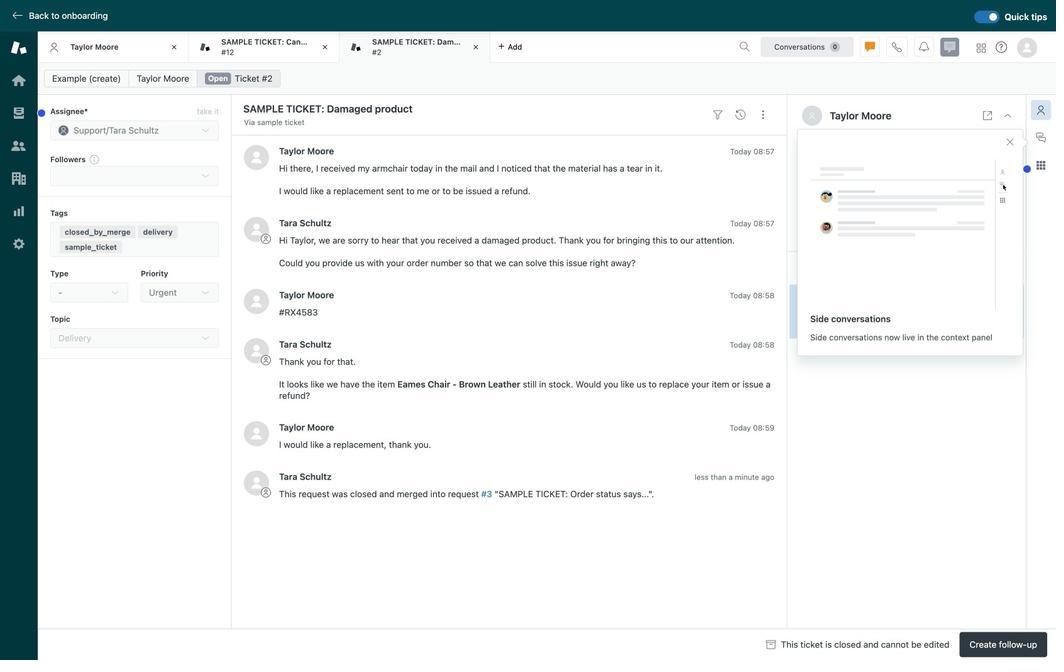 Task type: locate. For each thing, give the bounding box(es) containing it.
less than a minute ago text field
[[695, 473, 775, 482]]

1 close image from the left
[[168, 41, 181, 53]]

events image
[[736, 110, 746, 120]]

Subject field
[[242, 101, 705, 116]]

organizations image
[[11, 170, 27, 187]]

2 today 08:58 text field from the top
[[730, 341, 775, 349]]

3 avatar image from the top
[[244, 289, 269, 314]]

close image
[[319, 41, 332, 53], [1003, 111, 1013, 121]]

Add user notes text field
[[862, 199, 1010, 242]]

tab
[[38, 31, 189, 63], [189, 31, 340, 63], [340, 31, 491, 63]]

1 horizontal spatial close image
[[470, 41, 482, 53]]

main element
[[0, 31, 38, 661]]

3 tab from the left
[[340, 31, 491, 63]]

ticket actions image
[[759, 110, 769, 120]]

notifications image
[[920, 42, 930, 52]]

Today 08:59 text field
[[730, 424, 775, 433]]

2 vertical spatial today 08:57 text field
[[827, 307, 871, 316]]

0 vertical spatial close image
[[319, 41, 332, 53]]

1 tab from the left
[[38, 31, 189, 63]]

None field
[[60, 170, 192, 182]]

avatar image
[[244, 145, 269, 170], [244, 217, 269, 242], [244, 289, 269, 314], [244, 338, 269, 363], [244, 422, 269, 447], [244, 471, 269, 496]]

customers image
[[11, 138, 27, 154]]

info on adding followers image
[[90, 154, 100, 165]]

Today 08:58 text field
[[730, 291, 775, 300], [730, 341, 775, 349]]

secondary element
[[38, 66, 1057, 91]]

0 vertical spatial today 08:58 text field
[[730, 291, 775, 300]]

1 today 08:58 text field from the top
[[730, 291, 775, 300]]

zendesk chat image
[[941, 38, 960, 57]]

4 avatar image from the top
[[244, 338, 269, 363]]

user image
[[809, 112, 817, 120], [810, 113, 815, 119]]

1 vertical spatial close image
[[1003, 111, 1013, 121]]

zendesk support image
[[11, 40, 27, 56]]

Today 08:57 text field
[[731, 147, 775, 156], [731, 219, 775, 228], [827, 307, 871, 316]]

0 horizontal spatial close image
[[168, 41, 181, 53]]

1 vertical spatial today 08:58 text field
[[730, 341, 775, 349]]

tabs tab list
[[38, 31, 735, 63]]

0 horizontal spatial close image
[[319, 41, 332, 53]]

zendesk image
[[0, 659, 38, 661]]

close image
[[168, 41, 181, 53], [470, 41, 482, 53]]

customer context image
[[1037, 105, 1047, 115]]

reporting image
[[11, 203, 27, 220]]



Task type: vqa. For each thing, say whether or not it's contained in the screenshot.
the Zendesk Chat icon
yes



Task type: describe. For each thing, give the bounding box(es) containing it.
2 avatar image from the top
[[244, 217, 269, 242]]

view more details image
[[983, 111, 993, 121]]

2 tab from the left
[[189, 31, 340, 63]]

apps image
[[1037, 160, 1047, 170]]

admin image
[[11, 236, 27, 252]]

1 horizontal spatial close image
[[1003, 111, 1013, 121]]

conversationlabel log
[[231, 135, 788, 629]]

close image inside tabs 'tab list'
[[319, 41, 332, 53]]

1 vertical spatial today 08:57 text field
[[731, 219, 775, 228]]

filter image
[[713, 110, 723, 120]]

button displays agent's chat status as away. image
[[866, 42, 876, 52]]

get started image
[[11, 72, 27, 89]]

get help image
[[996, 42, 1008, 53]]

views image
[[11, 105, 27, 121]]

zendesk products image
[[978, 44, 986, 53]]

0 vertical spatial today 08:57 text field
[[731, 147, 775, 156]]

2 close image from the left
[[470, 41, 482, 53]]

1 avatar image from the top
[[244, 145, 269, 170]]

6 avatar image from the top
[[244, 471, 269, 496]]

5 avatar image from the top
[[244, 422, 269, 447]]



